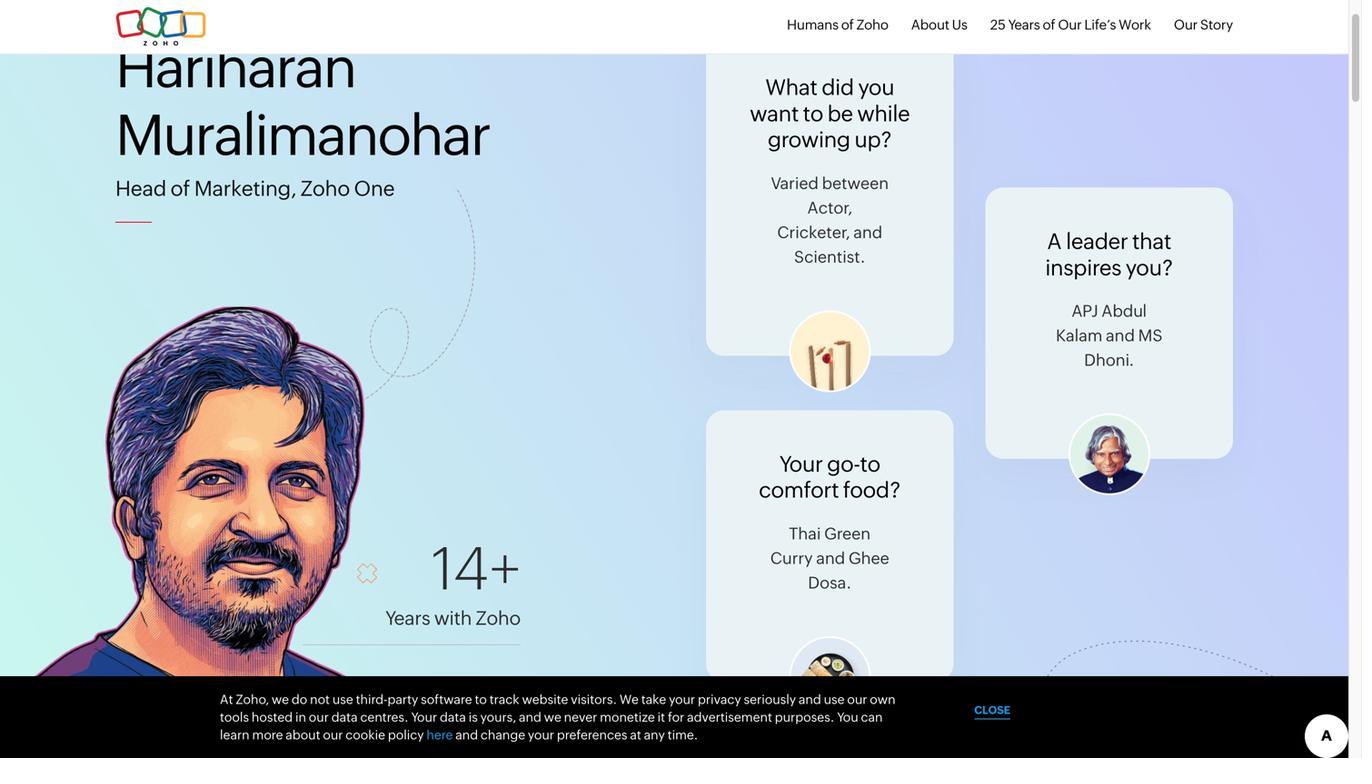 Task type: locate. For each thing, give the bounding box(es) containing it.
0 horizontal spatial years
[[385, 607, 431, 629]]

about us link
[[912, 17, 968, 33]]

here and change your preferences at any time.
[[427, 728, 698, 742]]

of
[[842, 17, 854, 33], [1043, 17, 1056, 33], [171, 176, 190, 200]]

hariharan
[[115, 35, 356, 100]]

1 vertical spatial zoho
[[301, 176, 350, 200]]

kalam
[[1056, 326, 1103, 345]]

2 vertical spatial zoho
[[476, 607, 521, 629]]

to up growing
[[803, 101, 824, 126]]

we
[[272, 692, 289, 707], [544, 710, 562, 724]]

muralimanohar
[[115, 103, 490, 167]]

your
[[669, 692, 696, 707], [528, 728, 555, 742]]

25 years of our life's work
[[991, 17, 1152, 33]]

your inside at zoho, we do not use third-party software to track website visitors. we take your privacy seriously and use our own tools hosted in our data centres. your data is yours, and we never monetize it for advertisement purposes. you can learn more about our cookie policy
[[411, 710, 437, 724]]

zoho,
[[236, 692, 269, 707]]

own
[[870, 692, 896, 707]]

zoho left one
[[301, 176, 350, 200]]

0 horizontal spatial data
[[332, 710, 358, 724]]

0 horizontal spatial zoho
[[301, 176, 350, 200]]

want
[[750, 101, 799, 126]]

to up is
[[475, 692, 487, 707]]

here
[[427, 728, 453, 742]]

ms
[[1139, 326, 1163, 345]]

of right head
[[171, 176, 190, 200]]

use right not
[[333, 692, 353, 707]]

use up you on the bottom of the page
[[824, 692, 845, 707]]

third-
[[356, 692, 388, 707]]

0 horizontal spatial our
[[1059, 17, 1082, 33]]

1 horizontal spatial use
[[824, 692, 845, 707]]

you?
[[1126, 255, 1174, 280]]

close
[[975, 704, 1011, 716]]

1 horizontal spatial we
[[544, 710, 562, 724]]

growing
[[768, 127, 851, 152]]

our left life's
[[1059, 17, 1082, 33]]

yours,
[[481, 710, 517, 724]]

0 vertical spatial our
[[848, 692, 868, 707]]

1 horizontal spatial data
[[440, 710, 466, 724]]

years left "with"
[[385, 607, 431, 629]]

1 vertical spatial your
[[528, 728, 555, 742]]

hariharan muralimanohar image
[[0, 307, 429, 758]]

to inside 'what did you want to be while growing up?'
[[803, 101, 824, 126]]

1 vertical spatial your
[[411, 710, 437, 724]]

0 vertical spatial we
[[272, 692, 289, 707]]

abdul
[[1102, 302, 1147, 320]]

1 vertical spatial years
[[385, 607, 431, 629]]

1 horizontal spatial to
[[803, 101, 824, 126]]

do
[[292, 692, 308, 707]]

privacy
[[698, 692, 742, 707]]

use
[[333, 692, 353, 707], [824, 692, 845, 707]]

our right about
[[323, 728, 343, 742]]

and
[[854, 223, 883, 242], [1106, 326, 1135, 345], [817, 549, 846, 568], [799, 692, 822, 707], [519, 710, 542, 724], [456, 728, 478, 742]]

a
[[1048, 228, 1062, 254]]

for
[[668, 710, 685, 724]]

preferences
[[557, 728, 628, 742]]

any
[[644, 728, 665, 742]]

to up the food? at the bottom right
[[860, 451, 881, 477]]

your up comfort
[[780, 451, 823, 477]]

1 use from the left
[[333, 692, 353, 707]]

0 vertical spatial to
[[803, 101, 824, 126]]

to inside at zoho, we do not use third-party software to track website visitors. we take your privacy seriously and use our own tools hosted in our data centres. your data is yours, and we never monetize it for advertisement purposes. you can learn more about our cookie policy
[[475, 692, 487, 707]]

our up you on the bottom of the page
[[848, 692, 868, 707]]

we left do at the bottom of page
[[272, 692, 289, 707]]

we down website
[[544, 710, 562, 724]]

2 horizontal spatial to
[[860, 451, 881, 477]]

years
[[1009, 17, 1041, 33], [385, 607, 431, 629]]

1 horizontal spatial our
[[1174, 17, 1198, 33]]

policy
[[388, 728, 424, 742]]

it
[[658, 710, 666, 724]]

1 vertical spatial we
[[544, 710, 562, 724]]

0 horizontal spatial to
[[475, 692, 487, 707]]

1 horizontal spatial years
[[1009, 17, 1041, 33]]

2 horizontal spatial zoho
[[857, 17, 889, 33]]

humans of zoho link
[[787, 17, 889, 33]]

and up scientist.
[[854, 223, 883, 242]]

cricketer,
[[778, 223, 851, 242]]

our down not
[[309, 710, 329, 724]]

of inside hariharan muralimanohar head of marketing, zoho one
[[171, 176, 190, 200]]

+
[[490, 534, 521, 603]]

zoho inside hariharan muralimanohar head of marketing, zoho one
[[301, 176, 350, 200]]

2 vertical spatial to
[[475, 692, 487, 707]]

0 horizontal spatial of
[[171, 176, 190, 200]]

up?
[[855, 127, 892, 152]]

and down abdul
[[1106, 326, 1135, 345]]

and up dosa.
[[817, 549, 846, 568]]

our left story
[[1174, 17, 1198, 33]]

be
[[828, 101, 853, 126]]

hosted
[[252, 710, 293, 724]]

zoho right "with"
[[476, 607, 521, 629]]

varied between actor, cricketer, and scientist.
[[771, 174, 889, 266]]

our
[[1059, 17, 1082, 33], [1174, 17, 1198, 33]]

0 horizontal spatial your
[[528, 728, 555, 742]]

take
[[642, 692, 667, 707]]

at
[[630, 728, 642, 742]]

1 horizontal spatial your
[[669, 692, 696, 707]]

tools
[[220, 710, 249, 724]]

at zoho, we do not use third-party software to track website visitors. we take your privacy seriously and use our own tools hosted in our data centres. your data is yours, and we never monetize it for advertisement purposes. you can learn more about our cookie policy
[[220, 692, 896, 742]]

0 horizontal spatial use
[[333, 692, 353, 707]]

0 vertical spatial zoho
[[857, 17, 889, 33]]

of left life's
[[1043, 17, 1056, 33]]

our
[[848, 692, 868, 707], [309, 710, 329, 724], [323, 728, 343, 742]]

your up the here
[[411, 710, 437, 724]]

data up the cookie
[[332, 710, 358, 724]]

learn
[[220, 728, 250, 742]]

1 horizontal spatial zoho
[[476, 607, 521, 629]]

growing image
[[1071, 415, 1149, 494]]

food?
[[843, 477, 901, 503]]

actor,
[[808, 199, 853, 217]]

0 horizontal spatial your
[[411, 710, 437, 724]]

your up for
[[669, 692, 696, 707]]

years inside 14 + years with zoho
[[385, 607, 431, 629]]

head
[[115, 176, 166, 200]]

1 vertical spatial to
[[860, 451, 881, 477]]

1 horizontal spatial your
[[780, 451, 823, 477]]

zoho left about
[[857, 17, 889, 33]]

25 years of our life's work link
[[991, 17, 1152, 33]]

your
[[780, 451, 823, 477], [411, 710, 437, 724]]

data
[[332, 710, 358, 724], [440, 710, 466, 724]]

zoho
[[857, 17, 889, 33], [301, 176, 350, 200], [476, 607, 521, 629]]

0 vertical spatial your
[[669, 692, 696, 707]]

your down website
[[528, 728, 555, 742]]

2 vertical spatial our
[[323, 728, 343, 742]]

that
[[1133, 228, 1172, 254]]

data down software
[[440, 710, 466, 724]]

0 horizontal spatial we
[[272, 692, 289, 707]]

about
[[912, 17, 950, 33]]

2 horizontal spatial of
[[1043, 17, 1056, 33]]

years right 25
[[1009, 17, 1041, 33]]

inspires
[[1046, 255, 1122, 280]]

of right humans
[[842, 17, 854, 33]]

your go-to comfort food?
[[759, 451, 901, 503]]

purposes.
[[775, 710, 835, 724]]

0 vertical spatial your
[[780, 451, 823, 477]]



Task type: describe. For each thing, give the bounding box(es) containing it.
monetize
[[600, 710, 655, 724]]

cookie
[[346, 728, 385, 742]]

and up purposes.
[[799, 692, 822, 707]]

zoho inside 14 + years with zoho
[[476, 607, 521, 629]]

is
[[469, 710, 478, 724]]

what
[[766, 75, 818, 100]]

seriously
[[744, 692, 796, 707]]

varied
[[771, 174, 819, 193]]

and down website
[[519, 710, 542, 724]]

visitors.
[[571, 692, 617, 707]]

party
[[388, 692, 418, 707]]

curry
[[771, 549, 813, 568]]

apj
[[1072, 302, 1099, 320]]

comfort
[[759, 477, 839, 503]]

while
[[858, 101, 910, 126]]

you
[[859, 75, 895, 100]]

centres.
[[360, 710, 409, 724]]

1 data from the left
[[332, 710, 358, 724]]

2 use from the left
[[824, 692, 845, 707]]

dosa.
[[808, 574, 852, 592]]

food image
[[791, 638, 869, 716]]

not
[[310, 692, 330, 707]]

scientist.
[[795, 248, 866, 266]]

humans
[[787, 17, 839, 33]]

thai
[[789, 525, 821, 543]]

advertisement
[[687, 710, 773, 724]]

and inside thai green curry and ghee dosa.
[[817, 549, 846, 568]]

1 horizontal spatial of
[[842, 17, 854, 33]]

your inside your go-to comfort food?
[[780, 451, 823, 477]]

did
[[822, 75, 854, 100]]

at
[[220, 692, 233, 707]]

1 vertical spatial our
[[309, 710, 329, 724]]

between
[[822, 174, 889, 193]]

change
[[481, 728, 526, 742]]

inspire image
[[791, 312, 869, 390]]

more
[[252, 728, 283, 742]]

and inside apj abdul kalam and ms dhoni.
[[1106, 326, 1135, 345]]

about
[[286, 728, 320, 742]]

a leader that inspires you?
[[1046, 228, 1174, 280]]

time.
[[668, 728, 698, 742]]

never
[[564, 710, 598, 724]]

thai green curry and ghee dosa.
[[771, 525, 890, 592]]

can
[[861, 710, 883, 724]]

to inside your go-to comfort food?
[[860, 451, 881, 477]]

website
[[522, 692, 569, 707]]

software
[[421, 692, 472, 707]]

2 data from the left
[[440, 710, 466, 724]]

here link
[[427, 728, 453, 742]]

your inside at zoho, we do not use third-party software to track website visitors. we take your privacy seriously and use our own tools hosted in our data centres. your data is yours, and we never monetize it for advertisement purposes. you can learn more about our cookie policy
[[669, 692, 696, 707]]

humans of zoho
[[787, 17, 889, 33]]

14 + years with zoho
[[385, 534, 521, 629]]

marketing,
[[194, 176, 296, 200]]

one
[[354, 176, 395, 200]]

with
[[434, 607, 472, 629]]

2 our from the left
[[1174, 17, 1198, 33]]

about us
[[912, 17, 968, 33]]

our story link
[[1174, 17, 1234, 33]]

0 vertical spatial years
[[1009, 17, 1041, 33]]

hariharan muralimanohar head of marketing, zoho one
[[115, 35, 490, 200]]

us
[[952, 17, 968, 33]]

14
[[432, 534, 490, 603]]

and down is
[[456, 728, 478, 742]]

green
[[825, 525, 871, 543]]

our story
[[1174, 17, 1234, 33]]

go-
[[827, 451, 860, 477]]

1 our from the left
[[1059, 17, 1082, 33]]

in
[[295, 710, 306, 724]]

you
[[837, 710, 859, 724]]

and inside the varied between actor, cricketer, and scientist.
[[854, 223, 883, 242]]

apj abdul kalam and ms dhoni.
[[1056, 302, 1163, 369]]

we
[[620, 692, 639, 707]]

what did you want to be while growing up?
[[750, 75, 910, 152]]

story
[[1201, 17, 1234, 33]]

track
[[490, 692, 520, 707]]

dhoni.
[[1085, 351, 1135, 369]]

life's
[[1085, 17, 1117, 33]]

ghee
[[849, 549, 890, 568]]

work
[[1119, 17, 1152, 33]]

leader
[[1066, 228, 1129, 254]]

25
[[991, 17, 1006, 33]]



Task type: vqa. For each thing, say whether or not it's contained in the screenshot.


